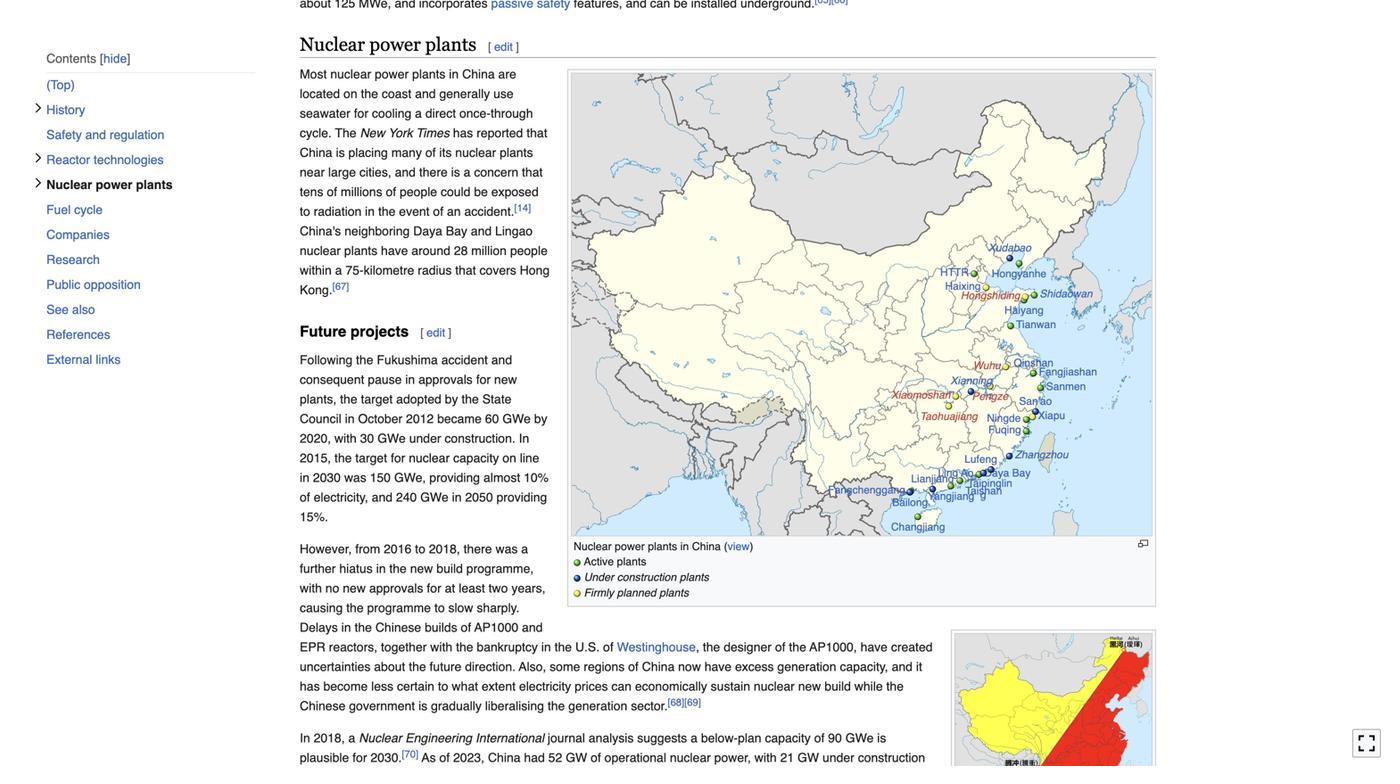 Task type: describe. For each thing, give the bounding box(es) containing it.
2023
[[453, 751, 481, 765]]

of right the designer
[[775, 640, 786, 655]]

with inside following the fukushima accident and consequent pause in approvals for new plants, the target adopted by the state council in october 2012 became 60 gwe by 2020, with 30 gwe under construction. in 2015, the target for nuclear capacity on line in 2030 was 150 gwe, providing almost 10% of electricity, and 240 gwe in 2050 providing 15%.
[[335, 431, 357, 446]]

yangjiang image
[[948, 483, 955, 490]]

there inside "however, from 2016 to 2018, there was a further hiatus in the new build programme, with no new approvals for at least two years, causing the programme to slow sharply. delays in the chinese builds of ap1000 and epr reactors, together with the bankruptcy in the u.s. of westinghouse"
[[464, 542, 492, 556]]

see
[[46, 302, 69, 317]]

of up radiation
[[327, 185, 337, 199]]

x small image for history
[[33, 102, 44, 113]]

nuclear power in china is located in china image
[[572, 74, 1152, 536]]

hongshiding image
[[1022, 294, 1029, 301]]

under inside , china had 52 gw of operational nuclear power, with 21 gw under construction
[[823, 751, 855, 765]]

tianwan image
[[1008, 323, 1015, 330]]

journal
[[548, 731, 585, 746]]

created
[[891, 640, 933, 655]]

taipingling image
[[981, 470, 988, 477]]

gwe,
[[394, 471, 426, 485]]

gwe down october
[[378, 431, 406, 446]]

have inside the china's neighboring daya bay and lingao nuclear plants have around 28 million people within a 75-kilometre radius that covers hong kong.
[[381, 244, 408, 258]]

future
[[430, 660, 462, 674]]

build inside "however, from 2016 to 2018, there was a further hiatus in the new build programme, with no new approvals for at least two years, causing the programme to slow sharply. delays in the chinese builds of ap1000 and epr reactors, together with the bankruptcy in the u.s. of westinghouse"
[[437, 562, 463, 576]]

daya bay link
[[985, 467, 1031, 480]]

[14] link
[[515, 203, 531, 214]]

safety and regulation link
[[46, 122, 255, 147]]

x small image for nuclear power plants
[[33, 177, 44, 188]]

[70] link
[[402, 749, 419, 760]]

planned
[[617, 587, 656, 600]]

view link
[[728, 540, 750, 553]]

hongyanhe image
[[1016, 260, 1023, 267]]

plants inside has reported that china is placing many of its nuclear plants near large cities, and there is a concern that tens of millions of people could be exposed to radiation in the event of an accident.
[[500, 146, 533, 160]]

york
[[388, 126, 413, 140]]

and inside safety and regulation link
[[85, 127, 106, 142]]

[69]
[[685, 697, 701, 708]]

the right the while
[[887, 680, 904, 694]]

coast
[[382, 87, 412, 101]]

there inside has reported that china is placing many of its nuclear plants near large cities, and there is a concern that tens of millions of people could be exposed to radiation in the event of an accident.
[[419, 165, 448, 180]]

nuclear inside nuclear power plants link
[[46, 177, 92, 192]]

hide button
[[100, 52, 130, 66]]

a up plausible
[[348, 731, 355, 746]]

wuhu image
[[1003, 363, 1010, 371]]

28
[[454, 244, 468, 258]]

in down the from
[[376, 562, 386, 576]]

haiyang
[[1005, 305, 1044, 317]]

nuclear power plants in china ( view )
[[574, 540, 754, 553]]

the up reactors,
[[355, 621, 372, 635]]

gradually
[[431, 699, 482, 713]]

people inside the china's neighboring daya bay and lingao nuclear plants have around 28 million people within a 75-kilometre radius that covers hong kong.
[[510, 244, 548, 258]]

plants inside most nuclear power plants in china are located on the coast and generally use seawater for cooling a direct once-through cycle. the
[[412, 67, 446, 81]]

ningde image
[[1023, 416, 1030, 424]]

neighboring
[[345, 224, 410, 238]]

daya bay image
[[976, 471, 983, 479]]

xiapu image
[[1029, 414, 1037, 421]]

has reported that china is placing many of its nuclear plants near large cities, and there is a concern that tens of millions of people could be exposed to radiation in the event of an accident.
[[300, 126, 548, 219]]

u.s.
[[576, 640, 600, 655]]

1 horizontal spatial bay
[[1013, 467, 1031, 480]]

is up the could
[[451, 165, 460, 180]]

1 vertical spatial that
[[522, 165, 543, 180]]

bailong link
[[893, 497, 928, 509]]

is up large
[[336, 146, 345, 160]]

became
[[437, 412, 482, 426]]

programme,
[[467, 562, 534, 576]]

taohuajiang image
[[946, 403, 953, 410]]

fuel cycle link
[[46, 197, 255, 222]]

edit for nuclear power plants
[[494, 40, 513, 53]]

nuclear inside , china had 52 gw of operational nuclear power, with 21 gw under construction
[[670, 751, 711, 765]]

could
[[441, 185, 471, 199]]

taohuajiang link
[[920, 411, 978, 423]]

, for china
[[481, 751, 485, 765]]

a inside has reported that china is placing many of its nuclear plants near large cities, and there is a concern that tens of millions of people could be exposed to radiation in the event of an accident.
[[464, 165, 471, 180]]

of down cities,
[[386, 185, 396, 199]]

of left an
[[433, 205, 444, 219]]

gwe right 240
[[420, 490, 449, 505]]

1 vertical spatial by
[[534, 412, 548, 426]]

of inside journal analysis suggests a below-plan capacity of 90 gwe is plausible for 2030.
[[815, 731, 825, 746]]

the left the designer
[[703, 640, 721, 655]]

plants inside the china's neighboring daya bay and lingao nuclear plants have around 28 million people within a 75-kilometre radius that covers hong kong.
[[344, 244, 378, 258]]

nuclear up the 2030.
[[359, 731, 402, 746]]

and inside , the designer of the ap1000, have created uncertainties about the future direction. also, some regions of china now have excess generation capacity, and it has become less certain to what extent electricity prices can economically sustain nuclear new build while the chinese government is gradually liberalising the generation sector.
[[892, 660, 913, 674]]

nuclear power plants link
[[46, 172, 268, 197]]

programme
[[367, 601, 431, 615]]

1 vertical spatial target
[[355, 451, 387, 465]]

with down further
[[300, 581, 322, 596]]

1 vertical spatial daya
[[985, 467, 1010, 480]]

and inside has reported that china is placing many of its nuclear plants near large cities, and there is a concern that tens of millions of people could be exposed to radiation in the event of an accident.
[[395, 165, 416, 180]]

a inside journal analysis suggests a below-plan capacity of 90 gwe is plausible for 2030.
[[691, 731, 698, 746]]

located
[[300, 87, 340, 101]]

sector.
[[631, 699, 668, 713]]

[ for nuclear power plants
[[488, 40, 491, 53]]

10%
[[524, 471, 549, 485]]

capacity inside journal analysis suggests a below-plan capacity of 90 gwe is plausible for 2030.
[[765, 731, 811, 746]]

xudabao
[[989, 242, 1032, 254]]

xiaomoshan
[[891, 389, 951, 402]]

2012
[[406, 412, 434, 426]]

in left (
[[681, 540, 689, 553]]

taishan image
[[957, 477, 964, 485]]

daya bay
[[985, 467, 1031, 480]]

delays
[[300, 621, 338, 635]]

cycle
[[74, 202, 103, 217]]

has inside has reported that china is placing many of its nuclear plants near large cities, and there is a concern that tens of millions of people could be exposed to radiation in the event of an accident.
[[453, 126, 473, 140]]

the right causing
[[346, 601, 364, 615]]

tianwan
[[1017, 319, 1057, 331]]

view
[[728, 540, 750, 553]]

that inside the china's neighboring daya bay and lingao nuclear plants have around 28 million people within a 75-kilometre radius that covers hong kong.
[[455, 263, 476, 278]]

15%.
[[300, 510, 328, 524]]

0 vertical spatial target
[[361, 392, 393, 406]]

in inside has reported that china is placing many of its nuclear plants near large cities, and there is a concern that tens of millions of people could be exposed to radiation in the event of an accident.
[[365, 205, 375, 219]]

gwe inside journal analysis suggests a below-plan capacity of 90 gwe is plausible for 2030.
[[846, 731, 874, 746]]

(
[[724, 540, 728, 553]]

to right 2016
[[415, 542, 426, 556]]

[ edit ] for future projects
[[421, 326, 452, 340]]

placing
[[348, 146, 388, 160]]

xudabao link
[[989, 242, 1032, 254]]

is inside journal analysis suggests a below-plan capacity of 90 gwe is plausible for 2030.
[[878, 731, 887, 746]]

for up state
[[476, 373, 491, 387]]

westinghouse
[[617, 640, 696, 655]]

following the fukushima accident and consequent pause in approvals for new plants, the target adopted by the state council in october 2012 became 60 gwe by 2020, with 30 gwe under construction. in 2015, the target for nuclear capacity on line in 2030 was 150 gwe, providing almost 10% of electricity, and 240 gwe in 2050 providing 15%.
[[300, 353, 549, 524]]

new inside , the designer of the ap1000, have created uncertainties about the future direction. also, some regions of china now have excess generation capacity, and it has become less certain to what extent electricity prices can economically sustain nuclear new build while the chinese government is gradually liberalising the generation sector.
[[799, 680, 821, 694]]

in right council
[[345, 412, 355, 426]]

references link
[[46, 322, 255, 347]]

plausible
[[300, 751, 349, 765]]

extent
[[482, 680, 516, 694]]

also,
[[519, 660, 546, 674]]

0 horizontal spatial in
[[300, 731, 310, 746]]

san'ao
[[1020, 395, 1053, 408]]

bay inside the china's neighboring daya bay and lingao nuclear plants have around 28 million people within a 75-kilometre radius that covers hong kong.
[[446, 224, 468, 238]]

the inside most nuclear power plants in china are located on the coast and generally use seawater for cooling a direct once-through cycle. the
[[361, 87, 378, 101]]

the up future
[[456, 640, 473, 655]]

plants,
[[300, 392, 337, 406]]

ling ao
[[938, 467, 974, 480]]

its
[[439, 146, 452, 160]]

fukushima
[[377, 353, 438, 367]]

bailong image
[[907, 489, 914, 496]]

under
[[584, 571, 614, 584]]

pengze image
[[987, 383, 994, 390]]

haiyang image
[[1021, 297, 1028, 304]]

hongshiding
[[961, 290, 1021, 302]]

fuqing image
[[1023, 428, 1031, 435]]

[68]
[[668, 697, 685, 708]]

of up regions
[[603, 640, 614, 655]]

construction.
[[445, 431, 516, 446]]

certain
[[397, 680, 435, 694]]

future
[[300, 323, 347, 341]]

reactors,
[[329, 640, 378, 655]]

the left ap1000,
[[789, 640, 807, 655]]

[70]
[[402, 749, 419, 760]]

zhangzhou image
[[1006, 453, 1013, 460]]

nuclear up active
[[574, 540, 612, 553]]

regulation
[[110, 127, 165, 142]]

capacity inside following the fukushima accident and consequent pause in approvals for new plants, the target adopted by the state council in october 2012 became 60 gwe by 2020, with 30 gwe under construction. in 2015, the target for nuclear capacity on line in 2030 was 150 gwe, providing almost 10% of electricity, and 240 gwe in 2050 providing 15%.
[[453, 451, 499, 465]]

reactor technologies link
[[46, 147, 255, 172]]

1 horizontal spatial have
[[705, 660, 732, 674]]

hong
[[520, 263, 550, 278]]

with down builds
[[430, 640, 453, 655]]

a inside most nuclear power plants in china are located on the coast and generally use seawater for cooling a direct once-through cycle. the
[[415, 106, 422, 121]]

liberalising
[[485, 699, 544, 713]]

journal analysis suggests a below-plan capacity of 90 gwe is plausible for 2030.
[[300, 731, 887, 765]]

to inside , the designer of the ap1000, have created uncertainties about the future direction. also, some regions of china now have excess generation capacity, and it has become less certain to what extent electricity prices can economically sustain nuclear new build while the chinese government is gradually liberalising the generation sector.
[[438, 680, 448, 694]]

fullscreen image
[[1358, 735, 1376, 753]]

of inside [70] as of 2023
[[440, 751, 450, 765]]

to inside has reported that china is placing many of its nuclear plants near large cities, and there is a concern that tens of millions of people could be exposed to radiation in the event of an accident.
[[300, 205, 310, 219]]

international
[[476, 731, 544, 746]]

of inside following the fukushima accident and consequent pause in approvals for new plants, the target adopted by the state council in october 2012 became 60 gwe by 2020, with 30 gwe under construction. in 2015, the target for nuclear capacity on line in 2030 was 150 gwe, providing almost 10% of electricity, and 240 gwe in 2050 providing 15%.
[[300, 490, 310, 505]]

edit link for future projects
[[427, 326, 445, 340]]

[14]
[[515, 203, 531, 214]]

safety
[[46, 127, 82, 142]]

new inside following the fukushima accident and consequent pause in approvals for new plants, the target adopted by the state council in october 2012 became 60 gwe by 2020, with 30 gwe under construction. in 2015, the target for nuclear capacity on line in 2030 was 150 gwe, providing almost 10% of electricity, and 240 gwe in 2050 providing 15%.
[[494, 373, 517, 387]]

in left the 2050
[[452, 490, 462, 505]]

is inside , the designer of the ap1000, have created uncertainties about the future direction. also, some regions of china now have excess generation capacity, and it has become less certain to what extent electricity prices can economically sustain nuclear new build while the chinese government is gradually liberalising the generation sector.
[[419, 699, 428, 713]]

in up also,
[[542, 640, 551, 655]]

the up became
[[462, 392, 479, 406]]

2016
[[384, 542, 412, 556]]

0 horizontal spatial 2018,
[[314, 731, 345, 746]]

ningde
[[987, 412, 1021, 425]]

1 vertical spatial nuclear power plants
[[46, 177, 173, 192]]

and down 150
[[372, 490, 393, 505]]

changjiang image
[[915, 513, 922, 521]]

on inside most nuclear power plants in china are located on the coast and generally use seawater for cooling a direct once-through cycle. the
[[344, 87, 358, 101]]

as
[[422, 751, 436, 765]]

in up reactors,
[[342, 621, 351, 635]]

the up some
[[555, 640, 572, 655]]

of down slow
[[461, 621, 471, 635]]

in left 2030
[[300, 471, 310, 485]]

for inside journal analysis suggests a below-plan capacity of 90 gwe is plausible for 2030.
[[353, 751, 367, 765]]

fangjiashan image
[[1031, 370, 1038, 377]]

of left its
[[426, 146, 436, 160]]

for inside most nuclear power plants in china are located on the coast and generally use seawater for cooling a direct once-through cycle. the
[[354, 106, 369, 121]]

the down electricity
[[548, 699, 565, 713]]

cooling
[[372, 106, 412, 121]]

nuclear inside following the fukushima accident and consequent pause in approvals for new plants, the target adopted by the state council in october 2012 became 60 gwe by 2020, with 30 gwe under construction. in 2015, the target for nuclear capacity on line in 2030 was 150 gwe, providing almost 10% of electricity, and 240 gwe in 2050 providing 15%.
[[409, 451, 450, 465]]

direct
[[426, 106, 456, 121]]

the up 2030
[[335, 451, 352, 465]]

under construction plants
[[584, 571, 709, 584]]

wuhu link
[[973, 359, 1001, 372]]

many
[[392, 146, 422, 160]]

the down "consequent"
[[340, 392, 358, 406]]

at
[[445, 581, 455, 596]]

nuclear inside most nuclear power plants in china are located on the coast and generally use seawater for cooling a direct once-through cycle. the
[[330, 67, 371, 81]]

concern
[[474, 165, 519, 180]]

was inside following the fukushima accident and consequent pause in approvals for new plants, the target adopted by the state council in october 2012 became 60 gwe by 2020, with 30 gwe under construction. in 2015, the target for nuclear capacity on line in 2030 was 150 gwe, providing almost 10% of electricity, and 240 gwe in 2050 providing 15%.
[[344, 471, 367, 485]]

the up certain
[[409, 660, 426, 674]]

seawater
[[300, 106, 351, 121]]

around
[[412, 244, 451, 258]]

taipinglin g link
[[968, 477, 1013, 502]]

of inside , china had 52 gw of operational nuclear power, with 21 gw under construction
[[591, 751, 601, 765]]

, for the
[[696, 640, 700, 655]]

in down fukushima
[[405, 373, 415, 387]]

the
[[335, 126, 357, 140]]

council
[[300, 412, 342, 426]]



Task type: locate. For each thing, give the bounding box(es) containing it.
nuclear inside , the designer of the ap1000, have created uncertainties about the future direction. also, some regions of china now have excess generation capacity, and it has become less certain to what extent electricity prices can economically sustain nuclear new build while the chinese government is gradually liberalising the generation sector.
[[754, 680, 795, 694]]

0 vertical spatial chinese
[[376, 621, 421, 635]]

in up plausible
[[300, 731, 310, 746]]

no
[[326, 581, 339, 596]]

have up kilometre
[[381, 244, 408, 258]]

by up became
[[445, 392, 458, 406]]

0 vertical spatial generation
[[778, 660, 837, 674]]

0 horizontal spatial was
[[344, 471, 367, 485]]

, inside , the designer of the ap1000, have created uncertainties about the future direction. also, some regions of china now have excess generation capacity, and it has become less certain to what extent electricity prices can economically sustain nuclear new build while the chinese government is gradually liberalising the generation sector.
[[696, 640, 700, 655]]

projects
[[351, 323, 409, 341]]

1 vertical spatial on
[[503, 451, 517, 465]]

china inside most nuclear power plants in china are located on the coast and generally use seawater for cooling a direct once-through cycle. the
[[462, 67, 495, 81]]

san'ao image
[[1032, 408, 1040, 416]]

0 vertical spatial edit
[[494, 40, 513, 53]]

edit link for nuclear power plants
[[494, 40, 513, 53]]

on
[[344, 87, 358, 101], [503, 451, 517, 465]]

)
[[750, 540, 754, 553]]

1 horizontal spatial [ edit ]
[[488, 40, 519, 53]]

1 horizontal spatial gw
[[798, 751, 819, 765]]

1 vertical spatial capacity
[[765, 731, 811, 746]]

firmly
[[584, 587, 614, 600]]

xiaomoshan link
[[891, 389, 951, 402]]

wuhu
[[973, 359, 1001, 372]]

xianning image
[[968, 388, 975, 395]]

sanmen
[[1047, 381, 1086, 393]]

power,
[[715, 751, 751, 765]]

0 vertical spatial people
[[400, 185, 437, 199]]

under down 90
[[823, 751, 855, 765]]

2050
[[465, 490, 493, 505]]

on right located
[[344, 87, 358, 101]]

2018, up at
[[429, 542, 460, 556]]

that up exposed
[[522, 165, 543, 180]]

lufeng image
[[988, 466, 995, 474]]

0 horizontal spatial providing
[[430, 471, 480, 485]]

0 vertical spatial capacity
[[453, 451, 499, 465]]

build inside , the designer of the ap1000, have created uncertainties about the future direction. also, some regions of china now have excess generation capacity, and it has become less certain to what extent electricity prices can economically sustain nuclear new build while the chinese government is gradually liberalising the generation sector.
[[825, 680, 851, 694]]

0 vertical spatial edit link
[[494, 40, 513, 53]]

2020,
[[300, 431, 331, 446]]

changjiang
[[892, 521, 946, 534]]

china up the generally
[[462, 67, 495, 81]]

2018,
[[429, 542, 460, 556], [314, 731, 345, 746]]

of right as
[[440, 751, 450, 765]]

with
[[335, 431, 357, 446], [300, 581, 322, 596], [430, 640, 453, 655], [755, 751, 777, 765]]

two
[[489, 581, 508, 596]]

new down 2016
[[410, 562, 433, 576]]

zhangzhou
[[1015, 449, 1069, 461]]

under inside following the fukushima accident and consequent pause in approvals for new plants, the target adopted by the state council in october 2012 became 60 gwe by 2020, with 30 gwe under construction. in 2015, the target for nuclear capacity on line in 2030 was 150 gwe, providing almost 10% of electricity, and 240 gwe in 2050 providing 15%.
[[409, 431, 441, 446]]

0 horizontal spatial edit link
[[427, 326, 445, 340]]

0 horizontal spatial construction
[[617, 571, 677, 584]]

0 vertical spatial on
[[344, 87, 358, 101]]

[68] link
[[668, 697, 685, 708]]

that down 28 at the top left of the page
[[455, 263, 476, 278]]

capacity down construction.
[[453, 451, 499, 465]]

[69] link
[[685, 697, 701, 708]]

[67] link
[[333, 281, 349, 292]]

0 vertical spatial have
[[381, 244, 408, 258]]

0 horizontal spatial capacity
[[453, 451, 499, 465]]

nuclear down suggests
[[670, 751, 711, 765]]

build left the while
[[825, 680, 851, 694]]

however, from 2016 to 2018, there was a further hiatus in the new build programme, with no new approvals for at least two years, causing the programme to slow sharply. delays in the chinese builds of ap1000 and epr reactors, together with the bankruptcy in the u.s. of westinghouse
[[300, 542, 696, 655]]

0 horizontal spatial gw
[[566, 751, 587, 765]]

has down once-
[[453, 126, 473, 140]]

0 horizontal spatial [ edit ]
[[421, 326, 452, 340]]

] up accident
[[448, 326, 452, 340]]

2 gw from the left
[[798, 751, 819, 765]]

what
[[452, 680, 478, 694]]

0 vertical spatial approvals
[[419, 373, 473, 387]]

and up million
[[471, 224, 492, 238]]

of up can
[[628, 660, 639, 674]]

xiaomoshan image
[[953, 393, 960, 400]]

and inside the china's neighboring daya bay and lingao nuclear plants have around 28 million people within a 75-kilometre radius that covers hong kong.
[[471, 224, 492, 238]]

30
[[360, 431, 374, 446]]

0 vertical spatial nuclear power plants
[[300, 33, 477, 55]]

nuclear up concern
[[455, 146, 496, 160]]

2 vertical spatial have
[[705, 660, 732, 674]]

0 vertical spatial has
[[453, 126, 473, 140]]

0 vertical spatial x small image
[[33, 102, 44, 113]]

nuclear power plants up "coast"
[[300, 33, 477, 55]]

1 horizontal spatial generation
[[778, 660, 837, 674]]

httr link
[[941, 266, 969, 279]]

china inside , china had 52 gw of operational nuclear power, with 21 gw under construction
[[488, 751, 521, 765]]

1 horizontal spatial capacity
[[765, 731, 811, 746]]

ling
[[938, 467, 959, 480]]

with inside , china had 52 gw of operational nuclear power, with 21 gw under construction
[[755, 751, 777, 765]]

hongyanhe link
[[992, 268, 1047, 280]]

,
[[696, 640, 700, 655], [481, 751, 485, 765]]

[ edit ] for nuclear power plants
[[488, 40, 519, 53]]

for left the 2030.
[[353, 751, 367, 765]]

approvals inside "however, from 2016 to 2018, there was a further hiatus in the new build programme, with no new approvals for at least two years, causing the programme to slow sharply. delays in the chinese builds of ap1000 and epr reactors, together with the bankruptcy in the u.s. of westinghouse"
[[369, 581, 424, 596]]

1 horizontal spatial people
[[510, 244, 548, 258]]

power inside most nuclear power plants in china are located on the coast and generally use seawater for cooling a direct once-through cycle. the
[[375, 67, 409, 81]]

1 vertical spatial x small image
[[33, 152, 44, 163]]

fangchenggang image
[[908, 488, 915, 496]]

in up the generally
[[449, 67, 459, 81]]

0 horizontal spatial have
[[381, 244, 408, 258]]

power
[[370, 33, 421, 55], [375, 67, 409, 81], [96, 177, 133, 192], [615, 540, 645, 553]]

0 vertical spatial was
[[344, 471, 367, 485]]

1 vertical spatial ]
[[448, 326, 452, 340]]

] for future projects
[[448, 326, 452, 340]]

0 vertical spatial daya
[[413, 224, 443, 238]]

1 horizontal spatial build
[[825, 680, 851, 694]]

approvals inside following the fukushima accident and consequent pause in approvals for new plants, the target adopted by the state council in october 2012 became 60 gwe by 2020, with 30 gwe under construction. in 2015, the target for nuclear capacity on line in 2030 was 150 gwe, providing almost 10% of electricity, and 240 gwe in 2050 providing 15%.
[[419, 373, 473, 387]]

a left direct
[[415, 106, 422, 121]]

lufeng link
[[965, 453, 998, 466]]

1 vertical spatial edit link
[[427, 326, 445, 340]]

and up bankruptcy
[[522, 621, 543, 635]]

construction inside , china had 52 gw of operational nuclear power, with 21 gw under construction
[[858, 751, 926, 765]]

in inside most nuclear power plants in china are located on the coast and generally use seawater for cooling a direct once-through cycle. the
[[449, 67, 459, 81]]

millions
[[341, 185, 383, 199]]

companies link
[[46, 222, 255, 247]]

has inside , the designer of the ap1000, have created uncertainties about the future direction. also, some regions of china now have excess generation capacity, and it has become less certain to what extent electricity prices can economically sustain nuclear new build while the chinese government is gradually liberalising the generation sector.
[[300, 680, 320, 694]]

0 vertical spatial that
[[527, 126, 548, 140]]

edit link up fukushima
[[427, 326, 445, 340]]

a inside the china's neighboring daya bay and lingao nuclear plants have around 28 million people within a 75-kilometre radius that covers hong kong.
[[335, 263, 342, 278]]

and right accident
[[492, 353, 512, 367]]

2 vertical spatial x small image
[[33, 177, 44, 188]]

1 vertical spatial under
[[823, 751, 855, 765]]

1 horizontal spatial in
[[519, 431, 530, 446]]

1 vertical spatial there
[[464, 542, 492, 556]]

contents
[[46, 51, 96, 65]]

0 vertical spatial by
[[445, 392, 458, 406]]

0 vertical spatial ]
[[516, 40, 519, 53]]

to down future
[[438, 680, 448, 694]]

1 horizontal spatial edit link
[[494, 40, 513, 53]]

the up neighboring
[[378, 205, 396, 219]]

1 x small image from the top
[[33, 102, 44, 113]]

0 horizontal spatial on
[[344, 87, 358, 101]]

suggests
[[637, 731, 687, 746]]

2 x small image from the top
[[33, 152, 44, 163]]

the up pause
[[356, 353, 373, 367]]

1 vertical spatial chinese
[[300, 699, 346, 713]]

china left (
[[692, 540, 721, 553]]

[67]
[[333, 281, 349, 292]]

1 horizontal spatial nuclear power plants
[[300, 33, 477, 55]]

on inside following the fukushima accident and consequent pause in approvals for new plants, the target adopted by the state council in october 2012 became 60 gwe by 2020, with 30 gwe under construction. in 2015, the target for nuclear capacity on line in 2030 was 150 gwe, providing almost 10% of electricity, and 240 gwe in 2050 providing 15%.
[[503, 451, 517, 465]]

was up electricity,
[[344, 471, 367, 485]]

[
[[488, 40, 491, 53], [421, 326, 424, 340]]

0 vertical spatial under
[[409, 431, 441, 446]]

nuclear up most
[[300, 33, 365, 55]]

links
[[96, 352, 121, 367]]

consequent
[[300, 373, 364, 387]]

1 vertical spatial build
[[825, 680, 851, 694]]

almost
[[484, 471, 521, 485]]

[ edit ] up are
[[488, 40, 519, 53]]

shidaowan image
[[1031, 292, 1038, 299]]

[ up the generally
[[488, 40, 491, 53]]

edit up fukushima
[[427, 326, 445, 340]]

people up event at the top left of the page
[[400, 185, 437, 199]]

1 vertical spatial bay
[[1013, 467, 1031, 480]]

approvals up programme
[[369, 581, 424, 596]]

] for nuclear power plants
[[516, 40, 519, 53]]

new down ap1000,
[[799, 680, 821, 694]]

1 vertical spatial approvals
[[369, 581, 424, 596]]

tianwan link
[[1017, 319, 1057, 331]]

gw right 21
[[798, 751, 819, 765]]

]
[[516, 40, 519, 53], [448, 326, 452, 340]]

3 x small image from the top
[[33, 177, 44, 188]]

for up 'gwe,'
[[391, 451, 405, 465]]

china inside has reported that china is placing many of its nuclear plants near large cities, and there is a concern that tens of millions of people could be exposed to radiation in the event of an accident.
[[300, 146, 333, 160]]

was up programme,
[[496, 542, 518, 556]]

new
[[494, 373, 517, 387], [410, 562, 433, 576], [343, 581, 366, 596], [799, 680, 821, 694]]

for inside "however, from 2016 to 2018, there was a further hiatus in the new build programme, with no new approvals for at least two years, causing the programme to slow sharply. delays in the chinese builds of ap1000 and epr reactors, together with the bankruptcy in the u.s. of westinghouse"
[[427, 581, 442, 596]]

a left 75- in the top left of the page
[[335, 263, 342, 278]]

lianjiang image
[[929, 486, 937, 493]]

x small image for reactor technologies
[[33, 152, 44, 163]]

xianning link
[[951, 375, 992, 388]]

and inside most nuclear power plants in china are located on the coast and generally use seawater for cooling a direct once-through cycle. the
[[415, 87, 436, 101]]

edit link
[[494, 40, 513, 53], [427, 326, 445, 340]]

providing down 10%
[[497, 490, 547, 505]]

1 horizontal spatial providing
[[497, 490, 547, 505]]

0 horizontal spatial people
[[400, 185, 437, 199]]

1 horizontal spatial was
[[496, 542, 518, 556]]

1 horizontal spatial daya
[[985, 467, 1010, 480]]

1 horizontal spatial construction
[[858, 751, 926, 765]]

0 vertical spatial providing
[[430, 471, 480, 485]]

0 vertical spatial build
[[437, 562, 463, 576]]

china down international
[[488, 751, 521, 765]]

0 vertical spatial construction
[[617, 571, 677, 584]]

to down tens
[[300, 205, 310, 219]]

fangchenggang
[[828, 484, 906, 497]]

history link
[[46, 97, 255, 122]]

qinshan link
[[1014, 357, 1054, 369]]

there up programme,
[[464, 542, 492, 556]]

chinese inside , the designer of the ap1000, have created uncertainties about the future direction. also, some regions of china now have excess generation capacity, and it has become less certain to what extent electricity prices can economically sustain nuclear new build while the chinese government is gradually liberalising the generation sector.
[[300, 699, 346, 713]]

chinese inside "however, from 2016 to 2018, there was a further hiatus in the new build programme, with no new approvals for at least two years, causing the programme to slow sharply. delays in the chinese builds of ap1000 and epr reactors, together with the bankruptcy in the u.s. of westinghouse"
[[376, 621, 421, 635]]

1 gw from the left
[[566, 751, 587, 765]]

in inside following the fukushima accident and consequent pause in approvals for new plants, the target adopted by the state council in october 2012 became 60 gwe by 2020, with 30 gwe under construction. in 2015, the target for nuclear capacity on line in 2030 was 150 gwe, providing almost 10% of electricity, and 240 gwe in 2050 providing 15%.
[[519, 431, 530, 446]]

1 horizontal spatial there
[[464, 542, 492, 556]]

[ up fukushima
[[421, 326, 424, 340]]

nuclear up located
[[330, 67, 371, 81]]

daya inside the china's neighboring daya bay and lingao nuclear plants have around 28 million people within a 75-kilometre radius that covers hong kong.
[[413, 224, 443, 238]]

1 vertical spatial edit
[[427, 326, 445, 340]]

gwe right 90
[[846, 731, 874, 746]]

generation down the prices
[[569, 699, 628, 713]]

nuclear
[[330, 67, 371, 81], [455, 146, 496, 160], [300, 244, 341, 258], [409, 451, 450, 465], [754, 680, 795, 694], [670, 751, 711, 765]]

of
[[426, 146, 436, 160], [327, 185, 337, 199], [386, 185, 396, 199], [433, 205, 444, 219], [300, 490, 310, 505], [461, 621, 471, 635], [603, 640, 614, 655], [775, 640, 786, 655], [628, 660, 639, 674], [815, 731, 825, 746], [440, 751, 450, 765], [591, 751, 601, 765]]

httr image
[[971, 270, 978, 278]]

xudabao image
[[1007, 255, 1014, 262]]

1 horizontal spatial ,
[[696, 640, 700, 655]]

1 vertical spatial people
[[510, 244, 548, 258]]

october
[[358, 412, 403, 426]]

regions
[[584, 660, 625, 674]]

china
[[462, 67, 495, 81], [300, 146, 333, 160], [692, 540, 721, 553], [642, 660, 675, 674], [488, 751, 521, 765]]

there
[[419, 165, 448, 180], [464, 542, 492, 556]]

edit for future projects
[[427, 326, 445, 340]]

in
[[519, 431, 530, 446], [300, 731, 310, 746]]

construction up the planned
[[617, 571, 677, 584]]

china inside , the designer of the ap1000, have created uncertainties about the future direction. also, some regions of china now have excess generation capacity, and it has become less certain to what extent electricity prices can economically sustain nuclear new build while the chinese government is gradually liberalising the generation sector.
[[642, 660, 675, 674]]

most nuclear power plants in china are located on the coast and generally use seawater for cooling a direct once-through cycle. the
[[300, 67, 533, 140]]

a inside "however, from 2016 to 2018, there was a further hiatus in the new build programme, with no new approvals for at least two years, causing the programme to slow sharply. delays in the chinese builds of ap1000 and epr reactors, together with the bankruptcy in the u.s. of westinghouse"
[[521, 542, 528, 556]]

[ for future projects
[[421, 326, 424, 340]]

edit up are
[[494, 40, 513, 53]]

1 horizontal spatial under
[[823, 751, 855, 765]]

0 vertical spatial ,
[[696, 640, 700, 655]]

0 horizontal spatial chinese
[[300, 699, 346, 713]]

ling ao image
[[976, 471, 983, 478]]

1 vertical spatial in
[[300, 731, 310, 746]]

further
[[300, 562, 336, 576]]

people inside has reported that china is placing many of its nuclear plants near large cities, and there is a concern that tens of millions of people could be exposed to radiation in the event of an accident.
[[400, 185, 437, 199]]

taipinglin
[[968, 477, 1013, 490]]

1 vertical spatial has
[[300, 680, 320, 694]]

sanmen image
[[1038, 385, 1045, 392]]

gwe right 60
[[503, 412, 531, 426]]

haixing image
[[983, 284, 990, 292]]

build up at
[[437, 562, 463, 576]]

providing up the 2050
[[430, 471, 480, 485]]

lingao
[[495, 224, 533, 238]]

2 horizontal spatial have
[[861, 640, 888, 655]]

xiapu
[[1038, 410, 1066, 422]]

on left the line
[[503, 451, 517, 465]]

0 horizontal spatial daya
[[413, 224, 443, 238]]

taohuajiang
[[920, 411, 978, 423]]

together
[[381, 640, 427, 655]]

lianjiang link
[[912, 473, 954, 486]]

was inside "however, from 2016 to 2018, there was a further hiatus in the new build programme, with no new approvals for at least two years, causing the programme to slow sharply. delays in the chinese builds of ap1000 and epr reactors, together with the bankruptcy in the u.s. of westinghouse"
[[496, 542, 518, 556]]

capacity up 21
[[765, 731, 811, 746]]

0 horizontal spatial nuclear power plants
[[46, 177, 173, 192]]

1 horizontal spatial edit
[[494, 40, 513, 53]]

0 horizontal spatial has
[[300, 680, 320, 694]]

generation
[[778, 660, 837, 674], [569, 699, 628, 713]]

the down 2016
[[389, 562, 407, 576]]

construction down the while
[[858, 751, 926, 765]]

there down its
[[419, 165, 448, 180]]

0 horizontal spatial bay
[[446, 224, 468, 238]]

that
[[527, 126, 548, 140], [522, 165, 543, 180], [455, 263, 476, 278]]

most
[[300, 67, 327, 81]]

the left "coast"
[[361, 87, 378, 101]]

1 vertical spatial was
[[496, 542, 518, 556]]

nuclear down excess
[[754, 680, 795, 694]]

bailong
[[893, 497, 928, 509]]

fangchenggang link
[[828, 484, 906, 497]]

0 vertical spatial [
[[488, 40, 491, 53]]

while
[[855, 680, 883, 694]]

x small image
[[33, 102, 44, 113], [33, 152, 44, 163], [33, 177, 44, 188]]

large
[[328, 165, 356, 180]]

china down cycle.
[[300, 146, 333, 160]]

cycle.
[[300, 126, 332, 140]]

1 vertical spatial [ edit ]
[[421, 326, 452, 340]]

nuclear inside the china's neighboring daya bay and lingao nuclear plants have around 28 million people within a 75-kilometre radius that covers hong kong.
[[300, 244, 341, 258]]

for left at
[[427, 581, 442, 596]]

1 horizontal spatial by
[[534, 412, 548, 426]]

is right 90
[[878, 731, 887, 746]]

ningde link
[[987, 412, 1021, 425]]

, up "now"
[[696, 640, 700, 655]]

0 horizontal spatial [
[[421, 326, 424, 340]]

to up builds
[[435, 601, 445, 615]]

fangjiashan
[[1039, 366, 1098, 378]]

with left 21
[[755, 751, 777, 765]]

chinese down programme
[[376, 621, 421, 635]]

new down hiatus
[[343, 581, 366, 596]]

fuel
[[46, 202, 71, 217]]

engineering
[[405, 731, 472, 746]]

0 vertical spatial [ edit ]
[[488, 40, 519, 53]]

, inside , china had 52 gw of operational nuclear power, with 21 gw under construction
[[481, 751, 485, 765]]

has down uncertainties
[[300, 680, 320, 694]]

0 horizontal spatial ,
[[481, 751, 485, 765]]

1 vertical spatial [
[[421, 326, 424, 340]]

under
[[409, 431, 441, 446], [823, 751, 855, 765]]

1 vertical spatial providing
[[497, 490, 547, 505]]

new york times
[[360, 126, 450, 140]]

however,
[[300, 542, 352, 556]]

0 horizontal spatial by
[[445, 392, 458, 406]]

1 vertical spatial generation
[[569, 699, 628, 713]]

that down through
[[527, 126, 548, 140]]

0 horizontal spatial there
[[419, 165, 448, 180]]

and inside "however, from 2016 to 2018, there was a further hiatus in the new build programme, with no new approvals for at least two years, causing the programme to slow sharply. delays in the chinese builds of ap1000 and epr reactors, together with the bankruptcy in the u.s. of westinghouse"
[[522, 621, 543, 635]]

target up october
[[361, 392, 393, 406]]

is down certain
[[419, 699, 428, 713]]

qinshan image
[[1031, 370, 1038, 377]]

0 horizontal spatial build
[[437, 562, 463, 576]]

0 horizontal spatial under
[[409, 431, 441, 446]]

generation down ap1000,
[[778, 660, 837, 674]]

1 horizontal spatial 2018,
[[429, 542, 460, 556]]

httr
[[941, 266, 969, 279]]

0 vertical spatial in
[[519, 431, 530, 446]]

in up neighboring
[[365, 205, 375, 219]]

gw right 52
[[566, 751, 587, 765]]

future projects
[[300, 323, 409, 341]]

of down analysis
[[591, 751, 601, 765]]

the inside has reported that china is placing many of its nuclear plants near large cities, and there is a concern that tens of millions of people could be exposed to radiation in the event of an accident.
[[378, 205, 396, 219]]

90
[[828, 731, 842, 746]]

accident
[[442, 353, 488, 367]]

have up 'sustain'
[[705, 660, 732, 674]]

0 horizontal spatial generation
[[569, 699, 628, 713]]

2018, inside "however, from 2016 to 2018, there was a further hiatus in the new build programme, with no new approvals for at least two years, causing the programme to slow sharply. delays in the chinese builds of ap1000 and epr reactors, together with the bankruptcy in the u.s. of westinghouse"
[[429, 542, 460, 556]]

1 vertical spatial construction
[[858, 751, 926, 765]]

become
[[323, 680, 368, 694]]

a
[[415, 106, 422, 121], [464, 165, 471, 180], [335, 263, 342, 278], [521, 542, 528, 556], [348, 731, 355, 746], [691, 731, 698, 746]]

nuclear inside has reported that china is placing many of its nuclear plants near large cities, and there is a concern that tens of millions of people could be exposed to radiation in the event of an accident.
[[455, 146, 496, 160]]



Task type: vqa. For each thing, say whether or not it's contained in the screenshot.
leftmost type
no



